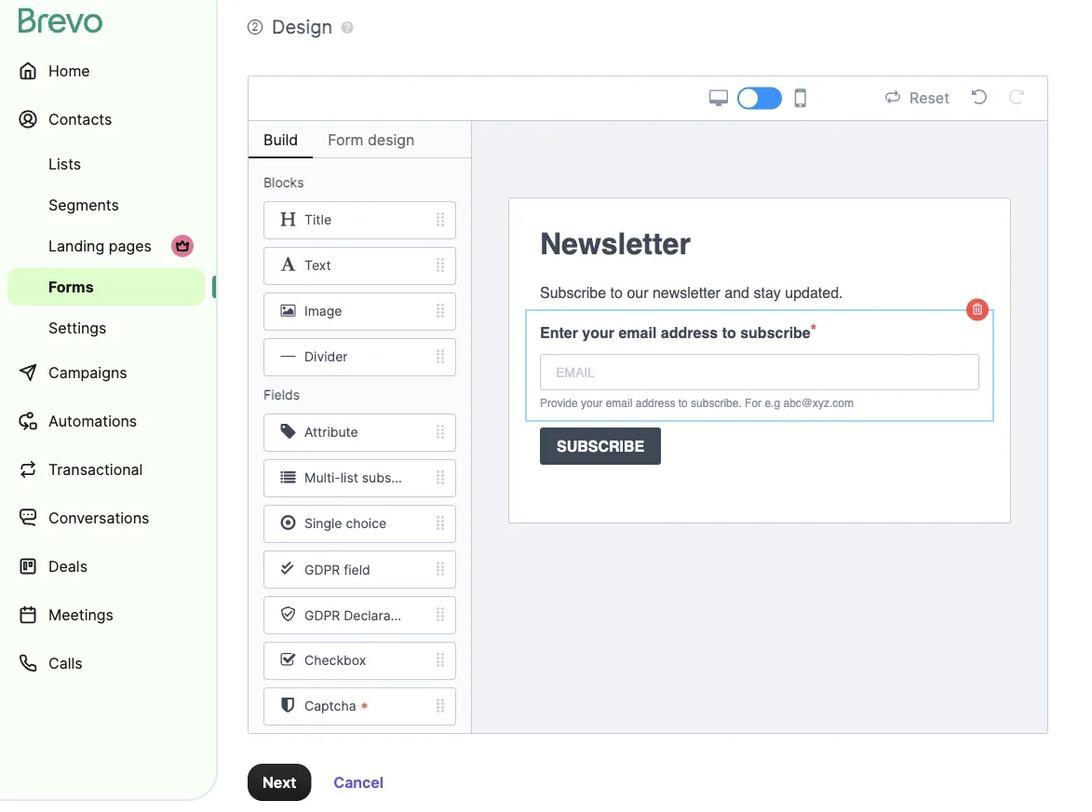 Task type: describe. For each thing, give the bounding box(es) containing it.
contacts link
[[7, 97, 205, 142]]

gdpr declaration button
[[249, 596, 471, 634]]

email for enter
[[619, 324, 657, 341]]

stay
[[754, 284, 781, 301]]

to inside text field
[[611, 284, 623, 301]]

image
[[305, 303, 342, 319]]

address for subscribe
[[661, 324, 718, 341]]

e.g
[[765, 396, 781, 409]]

form design link
[[313, 121, 430, 158]]

newsletter button
[[525, 214, 995, 274]]

forms
[[48, 278, 94, 296]]

and
[[725, 284, 750, 301]]

title
[[305, 212, 332, 228]]

design
[[272, 15, 333, 38]]

settings link
[[7, 309, 205, 347]]

conversations
[[48, 509, 149, 527]]

to for subscribe
[[722, 324, 737, 341]]

campaigns
[[48, 363, 127, 381]]

declaration
[[344, 608, 414, 623]]

reset
[[910, 89, 950, 107]]

Newsletter text field
[[540, 222, 980, 266]]

deals
[[48, 557, 88, 575]]

transactional
[[48, 460, 143, 478]]

gdpr field
[[305, 562, 371, 578]]

divider
[[305, 349, 348, 365]]

newsletter
[[653, 284, 721, 301]]

next
[[263, 773, 296, 791]]

landing pages
[[48, 237, 152, 255]]

left___rvooi image
[[175, 238, 190, 253]]

address for subscribe.
[[636, 396, 676, 409]]

single choice
[[305, 516, 387, 532]]

text
[[305, 258, 331, 274]]

design
[[368, 130, 415, 149]]

contacts
[[48, 110, 112, 128]]

image button
[[249, 292, 471, 331]]

gdpr for gdpr field
[[305, 562, 340, 578]]

title button
[[249, 201, 471, 239]]

captcha
[[305, 698, 356, 714]]

campaigns link
[[7, 350, 205, 395]]

multi-list subscription
[[305, 470, 438, 486]]

landing pages link
[[7, 227, 205, 265]]

attribute
[[305, 424, 358, 440]]

next button
[[248, 764, 311, 801]]

home link
[[7, 48, 205, 93]]

calls
[[48, 654, 83, 672]]

single
[[305, 516, 342, 532]]

checkbox
[[305, 653, 366, 669]]

list
[[341, 470, 358, 486]]

meetings
[[48, 605, 114, 624]]

automations link
[[7, 399, 205, 443]]

conversations link
[[7, 496, 205, 540]]

calls link
[[7, 641, 205, 686]]

divider button
[[249, 338, 471, 376]]

enter
[[540, 324, 578, 341]]

provide your email address to subscribe. for e.g abc@xyz.com
[[540, 396, 854, 409]]

cancel
[[334, 773, 384, 791]]

segments
[[48, 196, 119, 214]]

home
[[48, 61, 90, 80]]

text button
[[249, 247, 471, 285]]

gdpr declaration
[[305, 608, 414, 623]]



Task type: locate. For each thing, give the bounding box(es) containing it.
subscribe to our newsletter and stay updated.
[[540, 284, 843, 301]]

2 gdpr from the top
[[305, 608, 340, 623]]

0 vertical spatial email
[[619, 324, 657, 341]]

updated.
[[785, 284, 843, 301]]

1 gdpr from the top
[[305, 562, 340, 578]]

email down our
[[619, 324, 657, 341]]

1 vertical spatial to
[[722, 324, 737, 341]]

0 horizontal spatial to
[[611, 284, 623, 301]]

multi-list subscription button
[[249, 459, 471, 497]]

settings
[[48, 319, 107, 337]]

0 vertical spatial your
[[582, 324, 615, 341]]

your for provide
[[581, 396, 603, 409]]

1 vertical spatial address
[[636, 396, 676, 409]]

1 horizontal spatial to
[[679, 396, 688, 409]]

subscribe
[[741, 324, 811, 341]]

attribute button
[[249, 414, 471, 452]]

email for provide
[[606, 396, 633, 409]]

gdpr
[[305, 562, 340, 578], [305, 608, 340, 623]]

to for subscribe.
[[679, 396, 688, 409]]

transactional link
[[7, 447, 205, 492]]

field
[[344, 562, 371, 578]]

multi-
[[305, 470, 341, 486]]

to left "subscribe."
[[679, 396, 688, 409]]

captcha button
[[249, 687, 471, 726]]

build link
[[249, 121, 313, 158]]

gdpr field button
[[249, 551, 471, 589]]

2 vertical spatial to
[[679, 396, 688, 409]]

your right provide
[[581, 396, 603, 409]]

meetings link
[[7, 592, 205, 637]]

subscribe to our newsletter and stay updated. button
[[525, 274, 995, 311]]

enter your email address to subscribe
[[540, 324, 811, 341]]

gdpr left field at the bottom left
[[305, 562, 340, 578]]

your
[[582, 324, 615, 341], [581, 396, 603, 409]]

1 vertical spatial your
[[581, 396, 603, 409]]

pages
[[109, 237, 152, 255]]

to
[[611, 284, 623, 301], [722, 324, 737, 341], [679, 396, 688, 409]]

address left "subscribe."
[[636, 396, 676, 409]]

0 vertical spatial gdpr
[[305, 562, 340, 578]]

abc@xyz.com
[[784, 396, 854, 409]]

subscribe button
[[525, 420, 995, 472]]

0 vertical spatial address
[[661, 324, 718, 341]]

subscribe.
[[691, 396, 742, 409]]

choice
[[346, 516, 387, 532]]

lists link
[[7, 145, 205, 183]]

automations
[[48, 412, 137, 430]]

0 vertical spatial to
[[611, 284, 623, 301]]

email up subscribe
[[606, 396, 633, 409]]

to down and
[[722, 324, 737, 341]]

None text field
[[540, 354, 980, 390]]

1 vertical spatial gdpr
[[305, 608, 340, 623]]

email
[[619, 324, 657, 341], [606, 396, 633, 409]]

gdpr up the checkbox
[[305, 608, 340, 623]]

gdpr for gdpr declaration
[[305, 608, 340, 623]]

to left our
[[611, 284, 623, 301]]

reset button
[[880, 86, 956, 110]]

Subscribe to our newsletter and stay updated. text field
[[540, 281, 980, 304]]

build
[[264, 130, 298, 149]]

your for enter
[[582, 324, 615, 341]]

form
[[328, 130, 364, 149]]

cancel button
[[319, 764, 399, 801]]

lists
[[48, 155, 81, 173]]

forms link
[[7, 268, 205, 306]]

subscribe
[[540, 284, 607, 301]]

2
[[252, 20, 259, 34]]

1 vertical spatial email
[[606, 396, 633, 409]]

subscribe
[[557, 437, 645, 455]]

your right enter
[[582, 324, 615, 341]]

checkbox button
[[249, 642, 471, 680]]

landing
[[48, 237, 105, 255]]

fields
[[264, 387, 300, 403]]

address
[[661, 324, 718, 341], [636, 396, 676, 409]]

blocks
[[264, 175, 304, 190]]

subscription
[[362, 470, 438, 486]]

segments link
[[7, 186, 205, 224]]

our
[[627, 284, 649, 301]]

form design
[[328, 130, 415, 149]]

newsletter
[[540, 227, 691, 261]]

provide
[[540, 396, 578, 409]]

deals link
[[7, 544, 205, 589]]

for
[[745, 396, 762, 409]]

address down subscribe to our newsletter and stay updated. at the top right of page
[[661, 324, 718, 341]]

single choice button
[[249, 505, 471, 543]]

2 horizontal spatial to
[[722, 324, 737, 341]]



Task type: vqa. For each thing, say whether or not it's contained in the screenshot.
first
no



